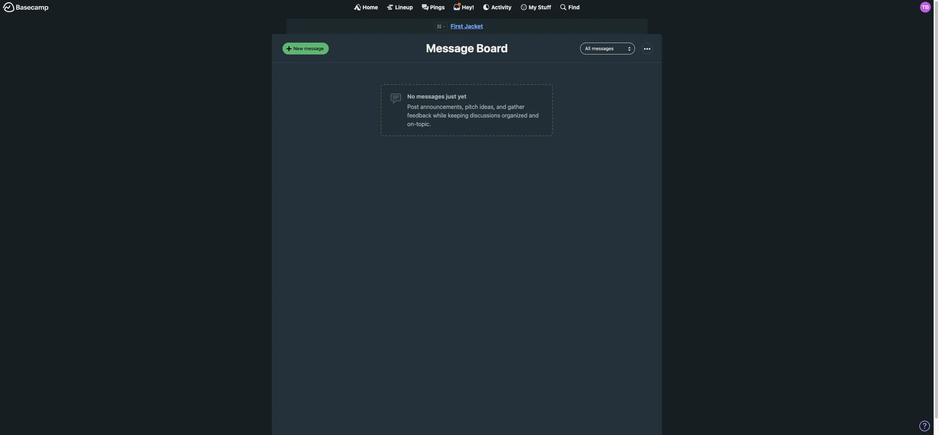 Task type: vqa. For each thing, say whether or not it's contained in the screenshot.
No to-dos were completed Dos
no



Task type: describe. For each thing, give the bounding box(es) containing it.
message board
[[426, 41, 508, 55]]

topic.
[[416, 121, 431, 127]]

jacket
[[465, 23, 483, 29]]

activity link
[[483, 4, 512, 11]]

switch accounts image
[[3, 2, 49, 13]]

message
[[426, 41, 474, 55]]

post
[[407, 104, 419, 110]]

first jacket
[[451, 23, 483, 29]]

my stuff button
[[520, 4, 551, 11]]

discussions
[[470, 112, 500, 119]]

hey!
[[462, 4, 474, 10]]

ideas,
[[480, 104, 495, 110]]

find button
[[560, 4, 580, 11]]

no
[[407, 93, 415, 100]]

first
[[451, 23, 463, 29]]

stuff
[[538, 4, 551, 10]]

while
[[433, 112, 446, 119]]

board
[[476, 41, 508, 55]]

pings
[[430, 4, 445, 10]]

0 horizontal spatial and
[[497, 104, 506, 110]]

post announcements, pitch ideas, and gather feedback while keeping discussions organized and on-topic.
[[407, 104, 539, 127]]



Task type: locate. For each thing, give the bounding box(es) containing it.
1 vertical spatial and
[[529, 112, 539, 119]]

and right the organized
[[529, 112, 539, 119]]

lineup
[[395, 4, 413, 10]]

just
[[446, 93, 456, 100]]

0 vertical spatial and
[[497, 104, 506, 110]]

keeping
[[448, 112, 468, 119]]

my stuff
[[529, 4, 551, 10]]

activity
[[491, 4, 512, 10]]

yet
[[458, 93, 467, 100]]

tyler black image
[[920, 2, 931, 13]]

and right "ideas,"
[[497, 104, 506, 110]]

message
[[304, 46, 324, 51]]

my
[[529, 4, 537, 10]]

pitch
[[465, 104, 478, 110]]

on-
[[407, 121, 416, 127]]

lineup link
[[387, 4, 413, 11]]

home link
[[354, 4, 378, 11]]

first jacket link
[[451, 23, 483, 29]]

announcements,
[[420, 104, 464, 110]]

hey! button
[[453, 3, 474, 11]]

main element
[[0, 0, 934, 14]]

home
[[363, 4, 378, 10]]

1 horizontal spatial and
[[529, 112, 539, 119]]

and
[[497, 104, 506, 110], [529, 112, 539, 119]]

messages
[[416, 93, 445, 100]]

new message link
[[283, 43, 329, 54]]

gather
[[508, 104, 525, 110]]

feedback
[[407, 112, 432, 119]]

pings button
[[422, 4, 445, 11]]

organized
[[502, 112, 528, 119]]

new
[[293, 46, 303, 51]]

find
[[568, 4, 580, 10]]

new message
[[293, 46, 324, 51]]

no messages just yet
[[407, 93, 467, 100]]



